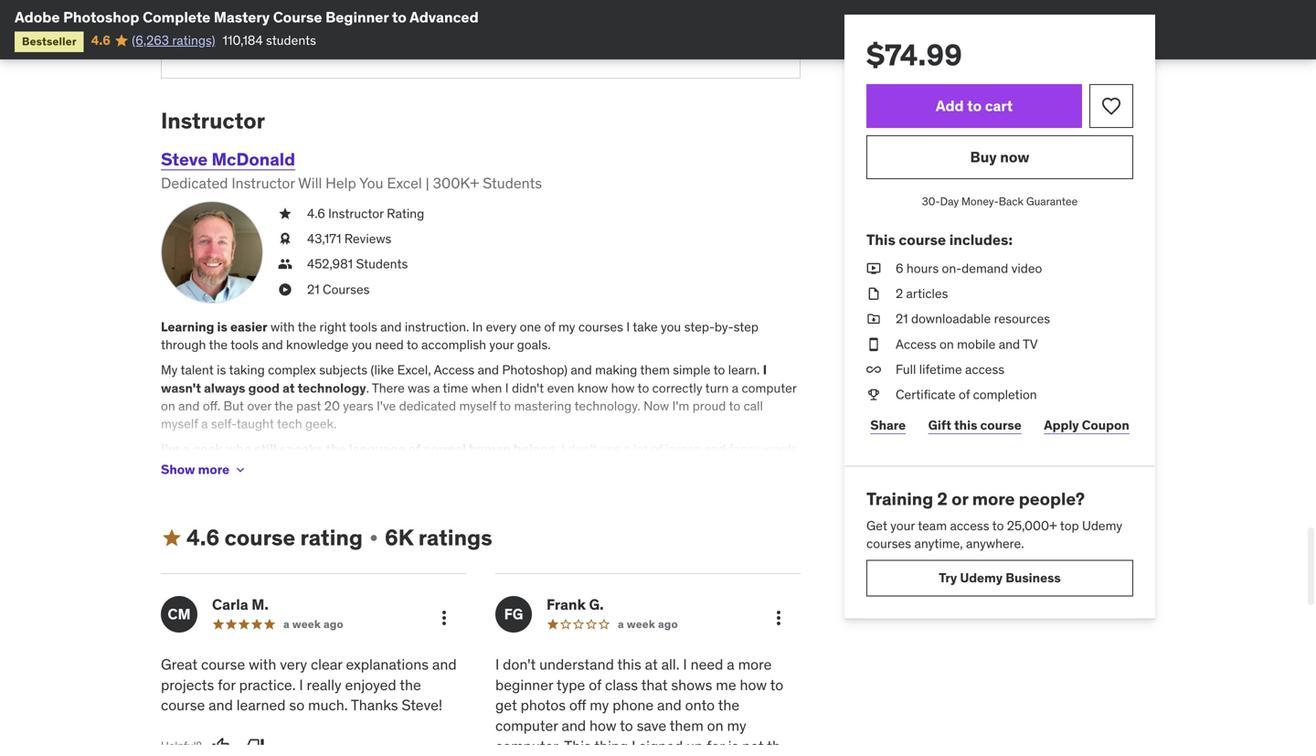 Task type: describe. For each thing, give the bounding box(es) containing it.
instruction.
[[405, 319, 469, 335]]

the inside i don't understand this at all.  i need a more beginner type of class that shows me how to get photos off my phone and onto the computer and how to save them on my computer.  this thing i signed up for is not
[[718, 696, 740, 715]]

xsmall image for full lifetime access
[[867, 361, 881, 378]]

this inside i don't understand this at all.  i need a more beginner type of class that shows me how to get photos off my phone and onto the computer and how to save them on my computer.  this thing i signed up for is not
[[618, 655, 642, 674]]

human
[[469, 441, 511, 457]]

to right beginner
[[392, 8, 407, 27]]

completion
[[973, 386, 1037, 403]]

off.
[[203, 398, 220, 414]]

to left call
[[729, 398, 741, 414]]

4.6 for 4.6
[[91, 32, 111, 48]]

fg
[[504, 605, 523, 623]]

tv
[[1023, 336, 1038, 352]]

this course includes:
[[867, 230, 1013, 249]]

a right turn
[[732, 380, 739, 396]]

more inside button
[[198, 461, 230, 478]]

more inside i don't understand this at all.  i need a more beginner type of class that shows me how to get photos off my phone and onto the computer and how to save them on my computer.  this thing i signed up for is not
[[738, 655, 772, 674]]

don't for use
[[568, 441, 597, 457]]

i don't use a lot of jargon and fancy words that the average person doesn't understand.
[[161, 441, 798, 475]]

0 horizontal spatial access
[[434, 362, 475, 378]]

452,981 students
[[307, 256, 408, 272]]

beings.
[[514, 441, 559, 457]]

all.
[[662, 655, 680, 674]]

xsmall image inside show more button
[[233, 463, 248, 477]]

4.6 for 4.6 course rating
[[187, 524, 220, 551]]

of down 'full lifetime access'
[[959, 386, 970, 403]]

adobe photoshop complete mastery course beginner to advanced
[[15, 8, 479, 27]]

and down off
[[562, 716, 586, 735]]

mastery
[[214, 8, 270, 27]]

i inside with the right tools and instruction. in every one of my courses i take you step-by-step through the tools and knowledge you need to accomplish your goals.
[[627, 319, 630, 335]]

thanks
[[351, 696, 398, 715]]

average
[[209, 459, 254, 475]]

a up the very
[[283, 617, 290, 631]]

to inside button
[[968, 96, 982, 115]]

2 horizontal spatial on
[[940, 336, 954, 352]]

this inside i don't understand this at all.  i need a more beginner type of class that shows me how to get photos off my phone and onto the computer and how to save them on my computer.  this thing i signed up for is not
[[564, 737, 591, 745]]

video
[[1012, 260, 1043, 277]]

practice.
[[239, 675, 296, 694]]

mark review by carla m. as helpful image
[[212, 737, 230, 745]]

and left tv
[[999, 336, 1020, 352]]

wasn't
[[161, 380, 201, 396]]

now
[[1000, 148, 1030, 166]]

shows
[[671, 675, 713, 694]]

steve
[[161, 148, 208, 170]]

carla
[[212, 595, 248, 614]]

a inside i don't understand this at all.  i need a more beginner type of class that shows me how to get photos off my phone and onto the computer and how to save them on my computer.  this thing i signed up for is not
[[727, 655, 735, 674]]

always
[[204, 380, 246, 396]]

i'm inside . there was a time when i didn't even know how to correctly turn a computer on and off. but over the past 20 years i've dedicated myself to mastering technology. now i'm proud to call myself a self-taught tech geek.
[[673, 398, 690, 414]]

beginner
[[496, 675, 553, 694]]

to inside training 2 or more people? get your team access to 25,000+ top udemy courses anytime, anywhere.
[[993, 517, 1004, 534]]

on inside i don't understand this at all.  i need a more beginner type of class that shows me how to get photos off my phone and onto the computer and how to save them on my computer.  this thing i signed up for is not
[[707, 716, 724, 735]]

words
[[763, 441, 798, 457]]

the up knowledge
[[298, 319, 317, 335]]

21 for 21 downloadable resources
[[896, 311, 908, 327]]

show
[[161, 461, 195, 478]]

making
[[595, 362, 638, 378]]

on-
[[942, 260, 962, 277]]

2 vertical spatial instructor
[[328, 205, 384, 222]]

to up 'now'
[[638, 380, 649, 396]]

good
[[248, 380, 280, 396]]

1 vertical spatial is
[[217, 362, 226, 378]]

and up save
[[657, 696, 682, 715]]

learning
[[161, 319, 214, 335]]

dedicated
[[161, 174, 228, 193]]

xsmall image for certificate of completion
[[867, 386, 881, 404]]

medium image
[[161, 527, 183, 549]]

your inside training 2 or more people? get your team access to 25,000+ top udemy courses anytime, anywhere.
[[891, 517, 915, 534]]

for inside i don't understand this at all.  i need a more beginner type of class that shows me how to get photos off my phone and onto the computer and how to save them on my computer.  this thing i signed up for is not
[[707, 737, 725, 745]]

a left "geek"
[[183, 441, 190, 457]]

steve mcdonald image
[[161, 201, 263, 304]]

i've
[[377, 398, 396, 414]]

udemy inside training 2 or more people? get your team access to 25,000+ top udemy courses anytime, anywhere.
[[1083, 517, 1123, 534]]

access inside training 2 or more people? get your team access to 25,000+ top udemy courses anytime, anywhere.
[[950, 517, 990, 534]]

xsmall image for 43,171 reviews
[[278, 230, 293, 248]]

talent
[[181, 362, 214, 378]]

a right was at the left bottom of the page
[[433, 380, 440, 396]]

excel,
[[397, 362, 431, 378]]

steve!
[[402, 696, 443, 715]]

computer inside . there was a time when i didn't even know how to correctly turn a computer on and off. but over the past 20 years i've dedicated myself to mastering technology. now i'm proud to call myself a self-taught tech geek.
[[742, 380, 797, 396]]

instructor inside steve mcdonald dedicated instructor will help you excel | 300k+ students
[[232, 174, 295, 193]]

easier
[[230, 319, 268, 335]]

photos
[[521, 696, 566, 715]]

0 vertical spatial myself
[[459, 398, 497, 414]]

onto
[[685, 696, 715, 715]]

one
[[520, 319, 541, 335]]

a left self-
[[201, 416, 208, 432]]

|
[[426, 174, 430, 193]]

complete
[[143, 8, 211, 27]]

i right thing
[[632, 737, 636, 745]]

0 vertical spatial this
[[867, 230, 896, 249]]

fancy
[[729, 441, 760, 457]]

need inside i don't understand this at all.  i need a more beginner type of class that shows me how to get photos off my phone and onto the computer and how to save them on my computer.  this thing i signed up for is not
[[691, 655, 724, 674]]

show more button
[[161, 452, 248, 488]]

m.
[[252, 595, 269, 614]]

of inside i don't understand this at all.  i need a more beginner type of class that shows me how to get photos off my phone and onto the computer and how to save them on my computer.  this thing i signed up for is not
[[589, 675, 602, 694]]

frank
[[547, 595, 586, 614]]

2 horizontal spatial my
[[727, 716, 747, 735]]

use
[[600, 441, 621, 457]]

4.6 course rating
[[187, 524, 363, 551]]

downloadable
[[912, 311, 991, 327]]

30-day money-back guarantee
[[922, 194, 1078, 208]]

courses inside training 2 or more people? get your team access to 25,000+ top udemy courses anytime, anywhere.
[[867, 535, 912, 552]]

buy now button
[[867, 135, 1134, 179]]

to down when
[[499, 398, 511, 414]]

or
[[952, 488, 969, 510]]

beginner
[[326, 8, 389, 27]]

1 vertical spatial you
[[352, 337, 372, 353]]

2 articles
[[896, 285, 949, 302]]

need inside with the right tools and instruction. in every one of my courses i take you step-by-step through the tools and knowledge you need to accomplish your goals.
[[375, 337, 404, 353]]

the up the doesn't
[[326, 441, 346, 457]]

buy now
[[971, 148, 1030, 166]]

6
[[896, 260, 904, 277]]

self-
[[211, 416, 237, 432]]

business
[[1006, 570, 1061, 586]]

correctly
[[653, 380, 703, 396]]

on inside . there was a time when i didn't even know how to correctly turn a computer on and off. but over the past 20 years i've dedicated myself to mastering technology. now i'm proud to call myself a self-taught tech geek.
[[161, 398, 175, 414]]

goals.
[[517, 337, 551, 353]]

for inside "great course with very clear explanations and projects for practice.  i really enjoyed the course and learned so much.  thanks steve!"
[[218, 675, 236, 694]]

person
[[257, 459, 297, 475]]

xsmall image down mcdonald
[[278, 205, 293, 223]]

add
[[936, 96, 964, 115]]

how inside . there was a time when i didn't even know how to correctly turn a computer on and off. but over the past 20 years i've dedicated myself to mastering technology. now i'm proud to call myself a self-taught tech geek.
[[611, 380, 635, 396]]

off
[[569, 696, 586, 715]]

learning is easier
[[161, 319, 268, 335]]

i inside . there was a time when i didn't even know how to correctly turn a computer on and off. but over the past 20 years i've dedicated myself to mastering technology. now i'm proud to call myself a self-taught tech geek.
[[505, 380, 509, 396]]

a week ago for at
[[618, 617, 678, 631]]

apply coupon
[[1044, 417, 1130, 434]]

really
[[307, 675, 342, 694]]

there
[[372, 380, 405, 396]]

0 vertical spatial 2
[[896, 285, 903, 302]]

xsmall image left 6k
[[367, 531, 381, 545]]

subjects
[[319, 362, 368, 378]]

course inside "gift this course" link
[[981, 417, 1022, 434]]

0 vertical spatial is
[[217, 319, 228, 335]]

at for good
[[283, 380, 295, 396]]

help
[[326, 174, 356, 193]]

4.6 instructor rating
[[307, 205, 424, 222]]

learn.
[[728, 362, 760, 378]]

understand
[[540, 655, 614, 674]]

ago for clear
[[324, 617, 344, 631]]

complex
[[268, 362, 316, 378]]

(6,263 ratings)
[[132, 32, 215, 48]]

additional actions for review by frank g. image
[[768, 607, 790, 629]]

i right all.
[[683, 655, 687, 674]]

and down easier
[[262, 337, 283, 353]]

wishlist image
[[1101, 95, 1123, 117]]

frank g.
[[547, 595, 604, 614]]

add to cart button
[[867, 84, 1083, 128]]

21 downloadable resources
[[896, 311, 1051, 327]]

anywhere.
[[966, 535, 1025, 552]]

0 horizontal spatial myself
[[161, 416, 198, 432]]

0 vertical spatial access
[[966, 361, 1005, 377]]

30-
[[922, 194, 940, 208]]

and inside i don't use a lot of jargon and fancy words that the average person doesn't understand.
[[705, 441, 726, 457]]

normal
[[424, 441, 466, 457]]

the inside i don't use a lot of jargon and fancy words that the average person doesn't understand.
[[187, 459, 206, 475]]

1 horizontal spatial access
[[896, 336, 937, 352]]

with inside with the right tools and instruction. in every one of my courses i take you step-by-step through the tools and knowledge you need to accomplish your goals.
[[271, 319, 295, 335]]

my inside with the right tools and instruction. in every one of my courses i take you step-by-step through the tools and knowledge you need to accomplish your goals.
[[559, 319, 576, 335]]

course
[[273, 8, 322, 27]]

ago for at
[[658, 617, 678, 631]]



Task type: vqa. For each thing, say whether or not it's contained in the screenshot.
Photoshop)
yes



Task type: locate. For each thing, give the bounding box(es) containing it.
computer up call
[[742, 380, 797, 396]]

1 horizontal spatial at
[[645, 655, 658, 674]]

1 horizontal spatial on
[[707, 716, 724, 735]]

to up turn
[[714, 362, 725, 378]]

this inside "gift this course" link
[[955, 417, 978, 434]]

is left easier
[[217, 319, 228, 335]]

1 horizontal spatial courses
[[867, 535, 912, 552]]

on down the wasn't
[[161, 398, 175, 414]]

course for includes:
[[899, 230, 946, 249]]

reviews
[[344, 231, 392, 247]]

0 horizontal spatial on
[[161, 398, 175, 414]]

xsmall image for 6 hours on-demand video
[[867, 260, 881, 278]]

total:
[[184, 23, 225, 45]]

of right one
[[544, 319, 556, 335]]

enjoyed
[[345, 675, 397, 694]]

1 horizontal spatial tools
[[349, 319, 377, 335]]

21
[[307, 281, 320, 297], [896, 311, 908, 327]]

to right the me
[[770, 675, 784, 694]]

try
[[939, 570, 958, 586]]

computer inside i don't understand this at all.  i need a more beginner type of class that shows me how to get photos off my phone and onto the computer and how to save them on my computer.  this thing i signed up for is not
[[496, 716, 558, 735]]

week for this
[[627, 617, 656, 631]]

1 a week ago from the left
[[283, 617, 344, 631]]

1 horizontal spatial don't
[[568, 441, 597, 457]]

0 vertical spatial instructor
[[161, 107, 265, 134]]

with inside "great course with very clear explanations and projects for practice.  i really enjoyed the course and learned so much.  thanks steve!"
[[249, 655, 277, 674]]

$74.99
[[867, 37, 963, 73]]

money-
[[962, 194, 999, 208]]

1 vertical spatial access
[[950, 517, 990, 534]]

course down projects
[[161, 696, 205, 715]]

0 vertical spatial that
[[161, 459, 184, 475]]

mark review by carla m. as unhelpful image
[[246, 737, 265, 745]]

0 horizontal spatial this
[[618, 655, 642, 674]]

i inside i wasn't always good at technology
[[763, 362, 767, 378]]

of left normal
[[408, 441, 421, 457]]

computer.
[[496, 737, 561, 745]]

1 horizontal spatial my
[[590, 696, 609, 715]]

tools right right
[[349, 319, 377, 335]]

this right gift
[[955, 417, 978, 434]]

type
[[557, 675, 585, 694]]

step
[[734, 319, 759, 335]]

your right get
[[891, 517, 915, 534]]

this
[[955, 417, 978, 434], [618, 655, 642, 674]]

the inside "great course with very clear explanations and projects for practice.  i really enjoyed the course and learned so much.  thanks steve!"
[[400, 675, 421, 694]]

1 horizontal spatial i'm
[[673, 398, 690, 414]]

1 horizontal spatial ago
[[658, 617, 678, 631]]

apply coupon button
[[1040, 407, 1134, 444]]

xsmall image
[[278, 230, 293, 248], [278, 255, 293, 273], [867, 260, 881, 278], [867, 285, 881, 303], [867, 310, 881, 328], [867, 335, 881, 353], [867, 361, 881, 378], [867, 386, 881, 404]]

1 horizontal spatial 21
[[896, 311, 908, 327]]

need up the shows
[[691, 655, 724, 674]]

clear
[[311, 655, 343, 674]]

0 horizontal spatial this
[[564, 737, 591, 745]]

courses left take
[[579, 319, 623, 335]]

0 horizontal spatial 21
[[307, 281, 320, 297]]

much.
[[308, 696, 348, 715]]

add to cart
[[936, 96, 1013, 115]]

learned
[[237, 696, 286, 715]]

1 horizontal spatial for
[[707, 737, 725, 745]]

tech
[[277, 416, 302, 432]]

will
[[298, 174, 322, 193]]

2 vertical spatial is
[[728, 737, 739, 745]]

xsmall image
[[278, 205, 293, 223], [278, 281, 293, 298], [233, 463, 248, 477], [367, 531, 381, 545]]

2 ago from the left
[[658, 617, 678, 631]]

that inside i don't use a lot of jargon and fancy words that the average person doesn't understand.
[[161, 459, 184, 475]]

21 down 2 articles
[[896, 311, 908, 327]]

and
[[380, 319, 402, 335], [999, 336, 1020, 352], [262, 337, 283, 353], [478, 362, 499, 378], [571, 362, 592, 378], [178, 398, 200, 414], [705, 441, 726, 457], [432, 655, 457, 674], [209, 696, 233, 715], [657, 696, 682, 715], [562, 716, 586, 735]]

course up projects
[[201, 655, 245, 674]]

week
[[292, 617, 321, 631], [627, 617, 656, 631]]

don't
[[568, 441, 597, 457], [503, 655, 536, 674]]

access down or on the bottom of the page
[[950, 517, 990, 534]]

0 vertical spatial with
[[271, 319, 295, 335]]

of
[[544, 319, 556, 335], [959, 386, 970, 403], [408, 441, 421, 457], [651, 441, 663, 457], [589, 675, 602, 694]]

photoshop)
[[502, 362, 568, 378]]

21 for 21 courses
[[307, 281, 320, 297]]

0 vertical spatial for
[[218, 675, 236, 694]]

gift this course link
[[925, 407, 1026, 444]]

1 horizontal spatial week
[[627, 617, 656, 631]]

0 vertical spatial your
[[490, 337, 514, 353]]

course for rating
[[225, 524, 295, 551]]

at inside i wasn't always good at technology
[[283, 380, 295, 396]]

in
[[472, 319, 483, 335]]

1 vertical spatial 2
[[938, 488, 948, 510]]

geek
[[193, 441, 223, 457]]

more down additional actions for review by frank g. image
[[738, 655, 772, 674]]

g.
[[589, 595, 604, 614]]

6k
[[385, 524, 414, 551]]

1 horizontal spatial your
[[891, 517, 915, 534]]

don't left 'use'
[[568, 441, 597, 457]]

1 horizontal spatial 4.6
[[187, 524, 220, 551]]

1 vertical spatial courses
[[867, 535, 912, 552]]

i right when
[[505, 380, 509, 396]]

demand
[[962, 260, 1009, 277]]

0 horizontal spatial tools
[[231, 337, 259, 353]]

and down the wasn't
[[178, 398, 200, 414]]

gift
[[929, 417, 952, 434]]

resources
[[994, 311, 1051, 327]]

1 vertical spatial that
[[642, 675, 668, 694]]

instructor down mcdonald
[[232, 174, 295, 193]]

and up when
[[478, 362, 499, 378]]

i don't understand this at all.  i need a more beginner type of class that shows me how to get photos off my phone and onto the computer and how to save them on my computer.  this thing i signed up for is not
[[496, 655, 801, 745]]

1 horizontal spatial 2
[[938, 488, 948, 510]]

the up tech
[[274, 398, 293, 414]]

0 vertical spatial them
[[640, 362, 670, 378]]

access
[[896, 336, 937, 352], [434, 362, 475, 378]]

jargon
[[666, 441, 702, 457]]

110,184
[[223, 32, 263, 48]]

i'm a geek who still speaks the language of normal human beings.
[[161, 441, 562, 457]]

1 vertical spatial 4.6
[[307, 205, 325, 222]]

0 vertical spatial students
[[483, 174, 542, 193]]

to
[[392, 8, 407, 27], [968, 96, 982, 115], [407, 337, 418, 353], [714, 362, 725, 378], [638, 380, 649, 396], [499, 398, 511, 414], [729, 398, 741, 414], [993, 517, 1004, 534], [770, 675, 784, 694], [620, 716, 633, 735]]

0 vertical spatial tools
[[349, 319, 377, 335]]

0 vertical spatial don't
[[568, 441, 597, 457]]

1 vertical spatial 21
[[896, 311, 908, 327]]

. there was a time when i didn't even know how to correctly turn a computer on and off. but over the past 20 years i've dedicated myself to mastering technology. now i'm proud to call myself a self-taught tech geek.
[[161, 380, 797, 432]]

to up the anywhere.
[[993, 517, 1004, 534]]

show more
[[161, 461, 230, 478]]

1 vertical spatial my
[[590, 696, 609, 715]]

a week ago up 'clear'
[[283, 617, 344, 631]]

0 vertical spatial i'm
[[673, 398, 690, 414]]

week up class at bottom
[[627, 617, 656, 631]]

access up the full
[[896, 336, 937, 352]]

the up the steve!
[[400, 675, 421, 694]]

1 horizontal spatial students
[[483, 174, 542, 193]]

2 vertical spatial my
[[727, 716, 747, 735]]

training 2 or more people? get your team access to 25,000+ top udemy courses anytime, anywhere.
[[867, 488, 1123, 552]]

course for with
[[201, 655, 245, 674]]

doesn't
[[300, 459, 342, 475]]

1 vertical spatial access
[[434, 362, 475, 378]]

ago up 'clear'
[[324, 617, 344, 631]]

1 vertical spatial instructor
[[232, 174, 295, 193]]

how up thing
[[590, 716, 617, 735]]

2 down 6
[[896, 285, 903, 302]]

take
[[633, 319, 658, 335]]

0 horizontal spatial courses
[[579, 319, 623, 335]]

0 horizontal spatial 4.6
[[91, 32, 111, 48]]

i inside i don't use a lot of jargon and fancy words that the average person doesn't understand.
[[562, 441, 565, 457]]

at inside i don't understand this at all.  i need a more beginner type of class that shows me how to get photos off my phone and onto the computer and how to save them on my computer.  this thing i signed up for is not
[[645, 655, 658, 674]]

0 horizontal spatial that
[[161, 459, 184, 475]]

ago up all.
[[658, 617, 678, 631]]

0 vertical spatial on
[[940, 336, 954, 352]]

my
[[559, 319, 576, 335], [590, 696, 609, 715], [727, 716, 747, 735]]

1 vertical spatial at
[[645, 655, 658, 674]]

a week ago for clear
[[283, 617, 344, 631]]

1 vertical spatial udemy
[[960, 570, 1003, 586]]

this
[[867, 230, 896, 249], [564, 737, 591, 745]]

very
[[280, 655, 307, 674]]

the down "geek"
[[187, 459, 206, 475]]

for right projects
[[218, 675, 236, 694]]

need
[[375, 337, 404, 353], [691, 655, 724, 674]]

0 vertical spatial how
[[611, 380, 635, 396]]

week for very
[[292, 617, 321, 631]]

0 vertical spatial need
[[375, 337, 404, 353]]

1 vertical spatial how
[[740, 675, 767, 694]]

of inside i don't use a lot of jargon and fancy words that the average person doesn't understand.
[[651, 441, 663, 457]]

i'm down correctly
[[673, 398, 690, 414]]

of inside with the right tools and instruction. in every one of my courses i take you step-by-step through the tools and knowledge you need to accomplish your goals.
[[544, 319, 556, 335]]

2 vertical spatial 4.6
[[187, 524, 220, 551]]

get
[[867, 517, 888, 534]]

(like
[[371, 362, 394, 378]]

and inside . there was a time when i didn't even know how to correctly turn a computer on and off. but over the past 20 years i've dedicated myself to mastering technology. now i'm proud to call myself a self-taught tech geek.
[[178, 398, 200, 414]]

1 vertical spatial them
[[670, 716, 704, 735]]

ratings)
[[172, 32, 215, 48]]

0 vertical spatial computer
[[742, 380, 797, 396]]

0 vertical spatial this
[[955, 417, 978, 434]]

taught
[[237, 416, 274, 432]]

xsmall image for 452,981 students
[[278, 255, 293, 273]]

0 horizontal spatial 2
[[896, 285, 903, 302]]

call
[[744, 398, 763, 414]]

2 vertical spatial more
[[738, 655, 772, 674]]

computer up computer.
[[496, 716, 558, 735]]

week up the very
[[292, 617, 321, 631]]

1 vertical spatial this
[[618, 655, 642, 674]]

this up class at bottom
[[618, 655, 642, 674]]

how down making
[[611, 380, 635, 396]]

xsmall image left 21 courses
[[278, 281, 293, 298]]

1 horizontal spatial udemy
[[1083, 517, 1123, 534]]

1 vertical spatial this
[[564, 737, 591, 745]]

mastering
[[514, 398, 572, 414]]

1 horizontal spatial a week ago
[[618, 617, 678, 631]]

with up practice.
[[249, 655, 277, 674]]

instructor up the 43,171 reviews
[[328, 205, 384, 222]]

a up the me
[[727, 655, 735, 674]]

right
[[320, 319, 346, 335]]

a up class at bottom
[[618, 617, 624, 631]]

them inside i don't understand this at all.  i need a more beginner type of class that shows me how to get photos off my phone and onto the computer and how to save them on my computer.  this thing i signed up for is not
[[670, 716, 704, 735]]

access down mobile
[[966, 361, 1005, 377]]

steve mcdonald dedicated instructor will help you excel | 300k+ students
[[161, 148, 542, 193]]

to inside with the right tools and instruction. in every one of my courses i take you step-by-step through the tools and knowledge you need to accomplish your goals.
[[407, 337, 418, 353]]

technology
[[298, 380, 366, 396]]

course up m.
[[225, 524, 295, 551]]

1 vertical spatial computer
[[496, 716, 558, 735]]

additional actions for review by carla m. image
[[433, 607, 455, 629]]

a week ago up all.
[[618, 617, 678, 631]]

xsmall image for 2 articles
[[867, 285, 881, 303]]

xsmall image down the who
[[233, 463, 248, 477]]

1 vertical spatial students
[[356, 256, 408, 272]]

on up 'full lifetime access'
[[940, 336, 954, 352]]

0 horizontal spatial computer
[[496, 716, 558, 735]]

and down the additional actions for review by carla m. icon
[[432, 655, 457, 674]]

need up (like
[[375, 337, 404, 353]]

and up (like
[[380, 319, 402, 335]]

is right up
[[728, 737, 739, 745]]

1 vertical spatial need
[[691, 655, 724, 674]]

1 ago from the left
[[324, 617, 344, 631]]

by-
[[715, 319, 734, 335]]

that down all.
[[642, 675, 668, 694]]

full
[[896, 361, 916, 377]]

is inside i don't understand this at all.  i need a more beginner type of class that shows me how to get photos off my phone and onto the computer and how to save them on my computer.  this thing i signed up for is not
[[728, 737, 739, 745]]

2 horizontal spatial 4.6
[[307, 205, 325, 222]]

don't inside i don't use a lot of jargon and fancy words that the average person doesn't understand.
[[568, 441, 597, 457]]

that left average
[[161, 459, 184, 475]]

1 vertical spatial i'm
[[161, 441, 180, 457]]

and up mark review by carla m. as helpful image
[[209, 696, 233, 715]]

your inside with the right tools and instruction. in every one of my courses i take you step-by-step through the tools and knowledge you need to accomplish your goals.
[[490, 337, 514, 353]]

1 vertical spatial for
[[707, 737, 725, 745]]

even
[[547, 380, 575, 396]]

for
[[218, 675, 236, 694], [707, 737, 725, 745]]

ratings
[[418, 524, 493, 551]]

don't inside i don't understand this at all.  i need a more beginner type of class that shows me how to get photos off my phone and onto the computer and how to save them on my computer.  this thing i signed up for is not
[[503, 655, 536, 674]]

1 vertical spatial don't
[[503, 655, 536, 674]]

with
[[271, 319, 295, 335], [249, 655, 277, 674]]

don't up beginner
[[503, 655, 536, 674]]

and left fancy
[[705, 441, 726, 457]]

students inside steve mcdonald dedicated instructor will help you excel | 300k+ students
[[483, 174, 542, 193]]

over
[[247, 398, 272, 414]]

is
[[217, 319, 228, 335], [217, 362, 226, 378], [728, 737, 739, 745]]

0 horizontal spatial my
[[559, 319, 576, 335]]

how
[[611, 380, 635, 396], [740, 675, 767, 694], [590, 716, 617, 735]]

1 horizontal spatial this
[[867, 230, 896, 249]]

them
[[640, 362, 670, 378], [670, 716, 704, 735]]

certificate of completion
[[896, 386, 1037, 403]]

of right lot
[[651, 441, 663, 457]]

i right learn.
[[763, 362, 767, 378]]

courses inside with the right tools and instruction. in every one of my courses i take you step-by-step through the tools and knowledge you need to accomplish your goals.
[[579, 319, 623, 335]]

0 horizontal spatial udemy
[[960, 570, 1003, 586]]

you up subjects
[[352, 337, 372, 353]]

0 vertical spatial courses
[[579, 319, 623, 335]]

them up correctly
[[640, 362, 670, 378]]

years
[[343, 398, 374, 414]]

i up beginner
[[496, 655, 499, 674]]

dedicated
[[399, 398, 456, 414]]

4.6 for 4.6 instructor rating
[[307, 205, 325, 222]]

on down onto
[[707, 716, 724, 735]]

i left take
[[627, 319, 630, 335]]

access on mobile and tv
[[896, 336, 1038, 352]]

1 horizontal spatial myself
[[459, 398, 497, 414]]

students right the '300k+'
[[483, 174, 542, 193]]

1 week from the left
[[292, 617, 321, 631]]

0 vertical spatial more
[[198, 461, 230, 478]]

0 horizontal spatial your
[[490, 337, 514, 353]]

1 vertical spatial tools
[[231, 337, 259, 353]]

1 horizontal spatial this
[[955, 417, 978, 434]]

300k+
[[433, 174, 479, 193]]

to down phone
[[620, 716, 633, 735]]

xsmall image for access on mobile and tv
[[867, 335, 881, 353]]

a left lot
[[624, 441, 631, 457]]

2 inside training 2 or more people? get your team access to 25,000+ top udemy courses anytime, anywhere.
[[938, 488, 948, 510]]

0 vertical spatial 4.6
[[91, 32, 111, 48]]

21 down 452,981
[[307, 281, 320, 297]]

that inside i don't understand this at all.  i need a more beginner type of class that shows me how to get photos off my phone and onto the computer and how to save them on my computer.  this thing i signed up for is not
[[642, 675, 668, 694]]

language
[[349, 441, 406, 457]]

0 horizontal spatial don't
[[503, 655, 536, 674]]

don't for understand
[[503, 655, 536, 674]]

taking
[[229, 362, 265, 378]]

$204.97
[[229, 23, 297, 45]]

your down every
[[490, 337, 514, 353]]

0 vertical spatial udemy
[[1083, 517, 1123, 534]]

2
[[896, 285, 903, 302], [938, 488, 948, 510]]

i right beings.
[[562, 441, 565, 457]]

i inside "great course with very clear explanations and projects for practice.  i really enjoyed the course and learned so much.  thanks steve!"
[[299, 675, 303, 694]]

0 horizontal spatial for
[[218, 675, 236, 694]]

geek.
[[305, 416, 337, 432]]

up
[[687, 737, 703, 745]]

at left all.
[[645, 655, 658, 674]]

lot
[[634, 441, 648, 457]]

proud
[[693, 398, 726, 414]]

access up time at the left of the page
[[434, 362, 475, 378]]

a inside i don't use a lot of jargon and fancy words that the average person doesn't understand.
[[624, 441, 631, 457]]

2 vertical spatial how
[[590, 716, 617, 735]]

2 week from the left
[[627, 617, 656, 631]]

myself down the wasn't
[[161, 416, 198, 432]]

0 vertical spatial you
[[661, 319, 681, 335]]

4.6 down photoshop
[[91, 32, 111, 48]]

0 horizontal spatial at
[[283, 380, 295, 396]]

more right or on the bottom of the page
[[973, 488, 1015, 510]]

you right take
[[661, 319, 681, 335]]

i up so at the bottom of page
[[299, 675, 303, 694]]

the down the learning is easier
[[209, 337, 228, 353]]

at for this
[[645, 655, 658, 674]]

my right one
[[559, 319, 576, 335]]

with right easier
[[271, 319, 295, 335]]

25,000+
[[1007, 517, 1058, 534]]

0 horizontal spatial i'm
[[161, 441, 180, 457]]

1 vertical spatial on
[[161, 398, 175, 414]]

the inside . there was a time when i didn't even know how to correctly turn a computer on and off. but over the past 20 years i've dedicated myself to mastering technology. now i'm proud to call myself a self-taught tech geek.
[[274, 398, 293, 414]]

2 a week ago from the left
[[618, 617, 678, 631]]

xsmall image for 21 downloadable resources
[[867, 310, 881, 328]]

0 horizontal spatial ago
[[324, 617, 344, 631]]

course down completion
[[981, 417, 1022, 434]]

technology.
[[575, 398, 641, 414]]

so
[[289, 696, 305, 715]]

more inside training 2 or more people? get your team access to 25,000+ top udemy courses anytime, anywhere.
[[973, 488, 1015, 510]]

1 vertical spatial more
[[973, 488, 1015, 510]]

4.6 right medium image
[[187, 524, 220, 551]]

course up hours
[[899, 230, 946, 249]]

the down the me
[[718, 696, 740, 715]]

more down "geek"
[[198, 461, 230, 478]]

2 vertical spatial on
[[707, 716, 724, 735]]

and up know
[[571, 362, 592, 378]]

was
[[408, 380, 430, 396]]

know
[[578, 380, 608, 396]]



